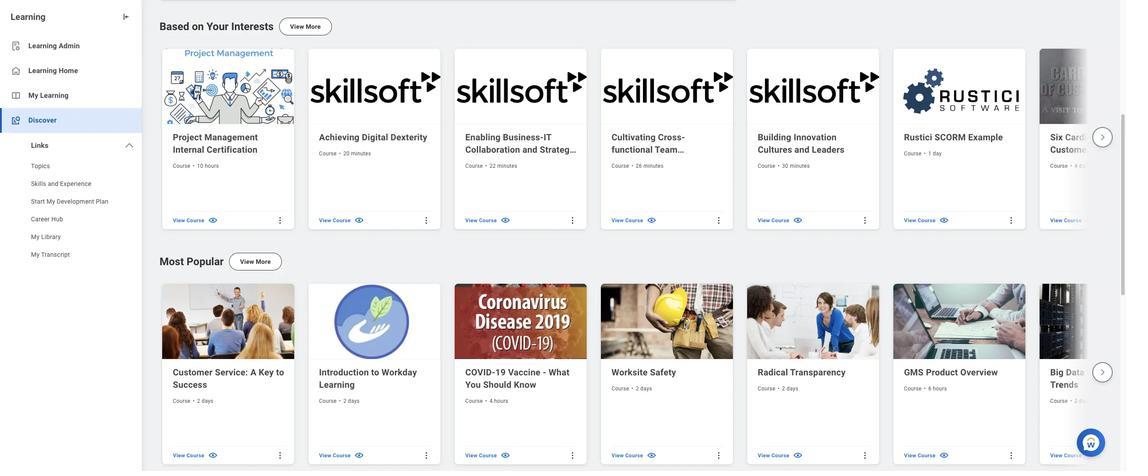 Task type: describe. For each thing, give the bounding box(es) containing it.
business-
[[503, 132, 544, 143]]

on
[[192, 20, 204, 33]]

book open image
[[11, 90, 21, 101]]

chevron right image for most popular
[[1099, 369, 1107, 377]]

gms product overview image
[[894, 284, 1028, 360]]

topics link
[[0, 158, 142, 176]]

2 days for to
[[343, 399, 360, 405]]

functional
[[612, 144, 653, 155]]

cultivating cross- functional team collaboration
[[612, 132, 685, 168]]

gms product overview
[[904, 367, 998, 378]]

related actions vertical image for worksite safety
[[715, 452, 724, 461]]

view course for enabling business-it collaboration and strategic alignment
[[466, 218, 497, 224]]

4 hours
[[490, 399, 509, 405]]

what
[[549, 367, 570, 378]]

learning admin link
[[0, 34, 142, 59]]

2 for worksite
[[636, 386, 639, 392]]

gms product overview link
[[904, 367, 1017, 379]]

hours for management
[[205, 163, 219, 169]]

building innovation cultures and leaders
[[758, 132, 845, 155]]

my library
[[31, 234, 61, 241]]

1 day
[[929, 151, 942, 157]]

transformation import image
[[121, 12, 130, 21]]

building
[[758, 132, 792, 143]]

project management internal certification image
[[162, 49, 296, 125]]

view course for rustici scorm example
[[904, 218, 936, 224]]

visible image for project management internal certification
[[208, 216, 218, 226]]

view course for project management internal certification
[[173, 218, 204, 224]]

visible image for radical transparency
[[793, 451, 803, 461]]

view for introduction to workday learning
[[319, 453, 331, 459]]

related actions vertical image for customer service: a key to success
[[276, 452, 285, 461]]

introduction to workday learning link
[[319, 367, 432, 391]]

visible image for customer service: a key to success
[[208, 451, 218, 461]]

rustici scorm example link
[[904, 131, 1017, 144]]

technolog
[[1087, 367, 1127, 378]]

project management internal certification link
[[173, 131, 286, 156]]

report parameter image
[[11, 41, 21, 51]]

view course for covid-19 vaccine - what you should know
[[466, 453, 497, 459]]

product
[[926, 367, 958, 378]]

more for most popular
[[256, 258, 271, 266]]

minutes for digital
[[351, 151, 371, 157]]

management
[[204, 132, 258, 143]]

big
[[1051, 367, 1064, 378]]

related actions vertical image for enabling business-it collaboration and strategic alignment
[[568, 216, 577, 225]]

0 horizontal spatial and
[[48, 180, 58, 188]]

learning for learning home
[[28, 67, 57, 75]]

radical
[[758, 367, 788, 378]]

learning down learning home
[[40, 91, 69, 100]]

discover link
[[0, 108, 142, 133]]

digital
[[362, 132, 388, 143]]

covid-19 vaccine - what you should know link
[[466, 367, 578, 391]]

visible image for overview
[[940, 451, 950, 461]]

admin
[[59, 42, 80, 50]]

home image
[[11, 66, 21, 76]]

days for transparency
[[787, 386, 799, 392]]

list containing project management internal certification
[[160, 46, 1127, 232]]

achieving digital dexterity link
[[319, 131, 432, 144]]

experience
[[60, 180, 91, 188]]

visible image for introduction to workday learning
[[354, 451, 365, 461]]

skills and experience link
[[0, 176, 142, 194]]

cultivating cross-functional team collaboration image
[[601, 49, 735, 125]]

project management internal certification
[[173, 132, 258, 155]]

hours for 19 vaccine
[[494, 399, 509, 405]]

success
[[173, 380, 207, 391]]

transparency
[[790, 367, 846, 378]]

minutes for cross-
[[644, 163, 664, 169]]

view course for building innovation cultures and leaders
[[758, 218, 790, 224]]

start my development plan link
[[0, 194, 142, 211]]

20
[[343, 151, 350, 157]]

alignment
[[466, 157, 508, 168]]

4 days
[[1075, 163, 1091, 169]]

links button
[[0, 133, 142, 158]]

related actions vertical image for achieving digital dexterity
[[422, 216, 431, 225]]

related actions vertical image for cultivating cross- functional team collaboration
[[715, 216, 724, 225]]

library
[[41, 234, 61, 241]]

achieving digital dexterity
[[319, 132, 428, 143]]

view for cultivating cross- functional team collaboration
[[612, 218, 624, 224]]

introduction
[[319, 367, 369, 378]]

1
[[929, 151, 932, 157]]

radical transparency
[[758, 367, 846, 378]]

view course for customer service: a key to success
[[173, 453, 204, 459]]

home
[[59, 67, 78, 75]]

six cardinal rules of customer service image
[[1040, 49, 1127, 125]]

six cardinal rules 
[[1051, 132, 1127, 155]]

my transcript link
[[0, 247, 142, 265]]

rustici
[[904, 132, 933, 143]]

list containing topics
[[0, 158, 142, 265]]

big data technolog link
[[1051, 367, 1127, 391]]

days for to
[[348, 399, 360, 405]]

related actions vertical image for project management internal certification
[[276, 216, 285, 225]]

and inside building innovation cultures and leaders
[[795, 144, 810, 155]]

related actions vertical image for building innovation cultures and leaders
[[861, 216, 870, 225]]

related actions vertical image for rustici scorm example
[[1007, 216, 1016, 225]]

introduction to workday learning image
[[309, 284, 442, 360]]

26 minutes
[[636, 163, 664, 169]]

my for my library
[[31, 234, 40, 241]]

start my development plan
[[31, 198, 109, 205]]

transcript
[[41, 251, 70, 258]]

4 for cardinal
[[1075, 163, 1078, 169]]

view for worksite safety
[[612, 453, 624, 459]]

view for customer service: a key to success
[[173, 453, 185, 459]]

minutes for business-
[[497, 163, 518, 169]]

view for rustici scorm example
[[904, 218, 917, 224]]

visible image for functional
[[647, 216, 657, 226]]

certification
[[207, 144, 258, 155]]

related actions vertical image for covid-19 vaccine - what you should know
[[568, 452, 577, 461]]

internal
[[173, 144, 204, 155]]

2 for big
[[1075, 399, 1078, 405]]

cultivating cross- functional team collaboration link
[[612, 131, 724, 168]]

customer
[[173, 367, 213, 378]]

leaders
[[812, 144, 845, 155]]

2 for radical
[[782, 386, 786, 392]]

days for data
[[1080, 399, 1091, 405]]

6
[[929, 386, 932, 392]]

my library link
[[0, 229, 142, 247]]

and inside enabling business-it collaboration and strategic alignment
[[523, 144, 538, 155]]

my learning
[[28, 91, 69, 100]]

start
[[31, 198, 45, 205]]

a
[[250, 367, 257, 378]]

six
[[1051, 132, 1063, 143]]

view for building innovation cultures and leaders
[[758, 218, 770, 224]]

view course for cultivating cross- functional team collaboration
[[612, 218, 643, 224]]

strategic
[[540, 144, 577, 155]]

key
[[259, 367, 274, 378]]

4 for 19 vaccine
[[490, 399, 493, 405]]

chevron up image
[[124, 141, 135, 151]]

worksite safety
[[612, 367, 676, 378]]

hours for product
[[933, 386, 947, 392]]

covid-
[[466, 367, 496, 378]]



Task type: vqa. For each thing, say whether or not it's contained in the screenshot.
second chevron right image from the bottom of the page
yes



Task type: locate. For each thing, give the bounding box(es) containing it.
2 down big data technolog
[[1075, 399, 1078, 405]]

0 vertical spatial view more
[[290, 23, 321, 30]]

10
[[197, 163, 203, 169]]

based
[[160, 20, 189, 33]]

list
[[0, 34, 142, 265], [160, 46, 1127, 232], [0, 158, 142, 265], [160, 282, 1127, 467]]

30
[[782, 163, 789, 169]]

cardinal
[[1066, 132, 1100, 143]]

related actions vertical image
[[422, 216, 431, 225], [1007, 216, 1016, 225], [276, 452, 285, 461], [422, 452, 431, 461], [568, 452, 577, 461], [861, 452, 870, 461], [1007, 452, 1016, 461]]

rustici scorm example
[[904, 132, 1003, 143]]

chevron right image for based on your interests
[[1099, 133, 1107, 141]]

1 horizontal spatial 4
[[1075, 163, 1078, 169]]

2 horizontal spatial and
[[795, 144, 810, 155]]

my right the start
[[47, 198, 55, 205]]

hours right 6
[[933, 386, 947, 392]]

workday
[[382, 367, 417, 378]]

20 minutes
[[343, 151, 371, 157]]

view course for introduction to workday learning
[[319, 453, 351, 459]]

know
[[514, 380, 537, 391]]

gms
[[904, 367, 924, 378]]

0 vertical spatial 4
[[1075, 163, 1078, 169]]

worksite safety image
[[601, 284, 735, 360]]

view for covid-19 vaccine - what you should know
[[466, 453, 478, 459]]

my left library
[[31, 234, 40, 241]]

related actions vertical image for radical transparency
[[861, 452, 870, 461]]

2 for customer
[[197, 399, 200, 405]]

2 days for service:
[[197, 399, 213, 405]]

days down introduction to workday learning
[[348, 399, 360, 405]]

and right skills
[[48, 180, 58, 188]]

day
[[933, 151, 942, 157]]

4 down the six cardinal rules link at the top right
[[1075, 163, 1078, 169]]

and
[[523, 144, 538, 155], [795, 144, 810, 155], [48, 180, 58, 188]]

view course for gms product overview
[[904, 453, 936, 459]]

project
[[173, 132, 202, 143]]

1 vertical spatial 4
[[490, 399, 493, 405]]

1 vertical spatial view more
[[240, 258, 271, 266]]

2 days down 'success'
[[197, 399, 213, 405]]

2 days down worksite safety
[[636, 386, 652, 392]]

learning up report parameter image
[[11, 12, 46, 22]]

2 horizontal spatial hours
[[933, 386, 947, 392]]

22 minutes
[[490, 163, 518, 169]]

to inside introduction to workday learning
[[371, 367, 379, 378]]

you
[[466, 380, 481, 391]]

1 vertical spatial more
[[256, 258, 271, 266]]

0 horizontal spatial more
[[256, 258, 271, 266]]

view for achieving digital dexterity
[[319, 218, 331, 224]]

minutes right 26
[[644, 163, 664, 169]]

30 minutes
[[782, 163, 810, 169]]

team
[[655, 144, 678, 155]]

visible image
[[354, 216, 365, 226], [647, 216, 657, 226], [793, 216, 803, 226], [940, 216, 950, 226], [1086, 216, 1096, 226], [940, 451, 950, 461]]

discover
[[28, 116, 57, 125]]

cultures
[[758, 144, 793, 155]]

it
[[544, 132, 552, 143]]

cross-
[[658, 132, 685, 143]]

enabling business-it collaboration and strategic alignment
[[466, 132, 577, 168]]

0 vertical spatial view more button
[[279, 18, 332, 35]]

hours down should
[[494, 399, 509, 405]]

0 horizontal spatial collaboration
[[466, 144, 520, 155]]

0 horizontal spatial view more
[[240, 258, 271, 266]]

0 vertical spatial collaboration
[[466, 144, 520, 155]]

learning
[[11, 12, 46, 22], [28, 42, 57, 50], [28, 67, 57, 75], [40, 91, 69, 100], [319, 380, 355, 391]]

1 vertical spatial view more button
[[229, 253, 282, 271]]

visible image for example
[[940, 216, 950, 226]]

view
[[290, 23, 304, 30], [173, 218, 185, 224], [319, 218, 331, 224], [466, 218, 478, 224], [612, 218, 624, 224], [758, 218, 770, 224], [904, 218, 917, 224], [1051, 218, 1063, 224], [240, 258, 254, 266], [173, 453, 185, 459], [319, 453, 331, 459], [466, 453, 478, 459], [612, 453, 624, 459], [758, 453, 770, 459], [904, 453, 917, 459], [1051, 453, 1063, 459]]

achieving digital dexterity image
[[309, 49, 442, 125]]

2 days for data
[[1075, 399, 1091, 405]]

2 days for safety
[[636, 386, 652, 392]]

1 vertical spatial chevron right image
[[1099, 369, 1107, 377]]

1 vertical spatial collaboration
[[612, 157, 667, 168]]

2 down radical at the right of page
[[782, 386, 786, 392]]

data
[[1066, 367, 1085, 378]]

to right "key"
[[276, 367, 284, 378]]

0 horizontal spatial 4
[[490, 399, 493, 405]]

0 vertical spatial more
[[306, 23, 321, 30]]

learning up my learning
[[28, 67, 57, 75]]

hours right 10
[[205, 163, 219, 169]]

should
[[483, 380, 512, 391]]

customer service: a key to success
[[173, 367, 284, 391]]

most
[[160, 256, 184, 268]]

radical transparency image
[[747, 284, 881, 360]]

career
[[31, 216, 50, 223]]

view more button for based on your interests
[[279, 18, 332, 35]]

learning for learning
[[11, 12, 46, 22]]

1 horizontal spatial collaboration
[[612, 157, 667, 168]]

your
[[207, 20, 229, 33]]

view course for radical transparency
[[758, 453, 790, 459]]

career hub link
[[0, 211, 142, 229]]

visible image
[[208, 216, 218, 226], [501, 216, 511, 226], [208, 451, 218, 461], [354, 451, 365, 461], [501, 451, 511, 461], [647, 451, 657, 461], [793, 451, 803, 461], [1086, 451, 1096, 461]]

visible image for enabling business-it collaboration and strategic alignment
[[501, 216, 511, 226]]

2 for introduction
[[343, 399, 347, 405]]

customer service: a key to success link
[[173, 367, 286, 391]]

4 down should
[[490, 399, 493, 405]]

and up 30 minutes
[[795, 144, 810, 155]]

innovation
[[794, 132, 837, 143]]

visible image for dexterity
[[354, 216, 365, 226]]

my for my transcript
[[31, 251, 40, 258]]

days down big data technolog
[[1080, 399, 1091, 405]]

1 horizontal spatial to
[[371, 367, 379, 378]]

collaboration inside "cultivating cross- functional team collaboration"
[[612, 157, 667, 168]]

to inside the customer service: a key to success
[[276, 367, 284, 378]]

minutes right 22 on the top left
[[497, 163, 518, 169]]

6 hours
[[929, 386, 947, 392]]

days for cardinal
[[1080, 163, 1091, 169]]

more for based on your interests
[[306, 23, 321, 30]]

view course for worksite safety
[[612, 453, 643, 459]]

view more
[[290, 23, 321, 30], [240, 258, 271, 266]]

2 days down big data technolog
[[1075, 399, 1091, 405]]

based on your interests
[[160, 20, 274, 33]]

0 horizontal spatial hours
[[205, 163, 219, 169]]

customer service: a key to success image
[[162, 284, 296, 360]]

visible image for cultures
[[793, 216, 803, 226]]

collaboration down functional
[[612, 157, 667, 168]]

learning inside introduction to workday learning
[[319, 380, 355, 391]]

to left workday
[[371, 367, 379, 378]]

learning left 'admin'
[[28, 42, 57, 50]]

22
[[490, 163, 496, 169]]

big data technologies and trends image
[[1040, 284, 1127, 360]]

days for service:
[[202, 399, 213, 405]]

related actions vertical image for gms product overview
[[1007, 452, 1016, 461]]

radical transparency link
[[758, 367, 871, 379]]

2 chevron right image from the top
[[1099, 369, 1107, 377]]

worksite
[[612, 367, 648, 378]]

development
[[57, 198, 94, 205]]

dexterity
[[391, 132, 428, 143]]

collaboration inside enabling business-it collaboration and strategic alignment
[[466, 144, 520, 155]]

skills
[[31, 180, 46, 188]]

learning down introduction at bottom
[[319, 380, 355, 391]]

2 days down radical transparency
[[782, 386, 799, 392]]

days down the six cardinal rules link at the top right
[[1080, 163, 1091, 169]]

collaboration up alignment
[[466, 144, 520, 155]]

links
[[31, 141, 49, 150]]

my left transcript
[[31, 251, 40, 258]]

minutes right 30
[[790, 163, 810, 169]]

view course for achieving digital dexterity
[[319, 218, 351, 224]]

2 to from the left
[[371, 367, 379, 378]]

2 vertical spatial hours
[[494, 399, 509, 405]]

0 horizontal spatial to
[[276, 367, 284, 378]]

covid-19 vaccine - what you should know image
[[455, 284, 589, 360]]

rustici scorm example image
[[894, 49, 1028, 125]]

scorm
[[935, 132, 966, 143]]

six cardinal rules link
[[1051, 131, 1127, 156]]

related actions vertical image for introduction to workday learning
[[422, 452, 431, 461]]

covid-19 vaccine - what you should know
[[466, 367, 570, 391]]

chevron right image
[[1099, 133, 1107, 141], [1099, 369, 1107, 377]]

1 horizontal spatial hours
[[494, 399, 509, 405]]

0 vertical spatial chevron right image
[[1099, 133, 1107, 141]]

1 vertical spatial hours
[[933, 386, 947, 392]]

2 down worksite safety
[[636, 386, 639, 392]]

learning for learning admin
[[28, 42, 57, 50]]

enabling
[[466, 132, 501, 143]]

minutes for innovation
[[790, 163, 810, 169]]

visible image for covid-19 vaccine - what you should know
[[501, 451, 511, 461]]

list containing learning admin
[[0, 34, 142, 265]]

days down worksite safety
[[641, 386, 652, 392]]

my transcript
[[31, 251, 70, 258]]

view for project management internal certification
[[173, 218, 185, 224]]

1 horizontal spatial more
[[306, 23, 321, 30]]

days for safety
[[641, 386, 652, 392]]

my for my learning
[[28, 91, 38, 100]]

view more for most popular
[[240, 258, 271, 266]]

hub
[[51, 216, 63, 223]]

0 vertical spatial hours
[[205, 163, 219, 169]]

2 down introduction at bottom
[[343, 399, 347, 405]]

safety
[[650, 367, 676, 378]]

1 to from the left
[[276, 367, 284, 378]]

view more button
[[279, 18, 332, 35], [229, 253, 282, 271]]

days down radical transparency
[[787, 386, 799, 392]]

view more button for most popular
[[229, 253, 282, 271]]

view for enabling business-it collaboration and strategic alignment
[[466, 218, 478, 224]]

19 vaccine
[[496, 367, 541, 378]]

enabling business-it collaboration and strategic alignment image
[[455, 49, 589, 125]]

plan
[[96, 198, 109, 205]]

4
[[1075, 163, 1078, 169], [490, 399, 493, 405]]

minutes right 20
[[351, 151, 371, 157]]

days
[[1080, 163, 1091, 169], [641, 386, 652, 392], [787, 386, 799, 392], [202, 399, 213, 405], [348, 399, 360, 405], [1080, 399, 1091, 405]]

-
[[543, 367, 547, 378]]

rules
[[1102, 132, 1125, 143]]

my learning link
[[0, 83, 142, 108]]

visible image for worksite safety
[[647, 451, 657, 461]]

big data technolog
[[1051, 367, 1127, 391]]

2 days down introduction to workday learning
[[343, 399, 360, 405]]

my right the book open image
[[28, 91, 38, 100]]

view course
[[173, 218, 204, 224], [319, 218, 351, 224], [466, 218, 497, 224], [612, 218, 643, 224], [758, 218, 790, 224], [904, 218, 936, 224], [1051, 218, 1082, 224], [173, 453, 204, 459], [319, 453, 351, 459], [466, 453, 497, 459], [612, 453, 643, 459], [758, 453, 790, 459], [904, 453, 936, 459], [1051, 453, 1082, 459]]

view for radical transparency
[[758, 453, 770, 459]]

overview
[[961, 367, 998, 378]]

26
[[636, 163, 642, 169]]

example
[[969, 132, 1003, 143]]

and down business-
[[523, 144, 538, 155]]

2 days
[[636, 386, 652, 392], [782, 386, 799, 392], [197, 399, 213, 405], [343, 399, 360, 405], [1075, 399, 1091, 405]]

2 days for transparency
[[782, 386, 799, 392]]

learning home
[[28, 67, 78, 75]]

2 down 'success'
[[197, 399, 200, 405]]

1 chevron right image from the top
[[1099, 133, 1107, 141]]

related actions vertical image
[[276, 216, 285, 225], [568, 216, 577, 225], [715, 216, 724, 225], [861, 216, 870, 225], [715, 452, 724, 461]]

list containing customer service: a key to success
[[160, 282, 1127, 467]]

10 hours
[[197, 163, 219, 169]]

minutes
[[351, 151, 371, 157], [497, 163, 518, 169], [644, 163, 664, 169], [790, 163, 810, 169]]

days down 'success'
[[202, 399, 213, 405]]

building innovation cultures and leaders image
[[747, 49, 881, 125]]

1 horizontal spatial and
[[523, 144, 538, 155]]

view for gms product overview
[[904, 453, 917, 459]]

view more for based on your interests
[[290, 23, 321, 30]]

collaboration
[[466, 144, 520, 155], [612, 157, 667, 168]]

2
[[636, 386, 639, 392], [782, 386, 786, 392], [197, 399, 200, 405], [343, 399, 347, 405], [1075, 399, 1078, 405]]

1 horizontal spatial view more
[[290, 23, 321, 30]]

building innovation cultures and leaders link
[[758, 131, 871, 156]]



